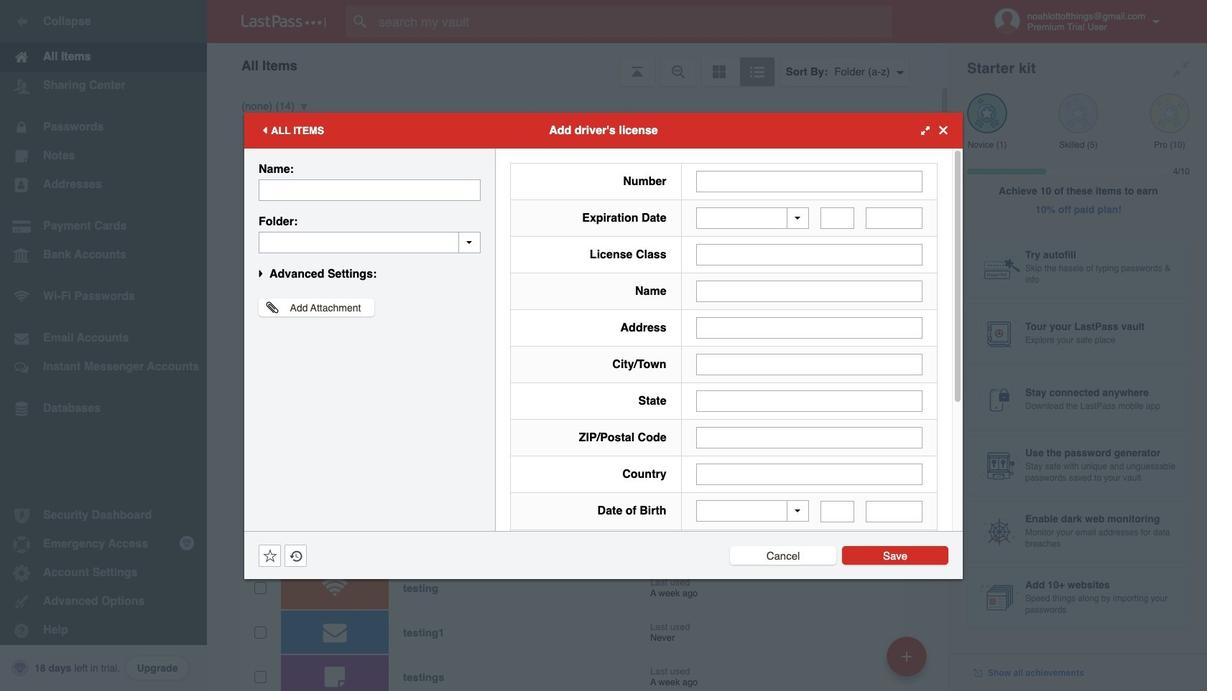 Task type: locate. For each thing, give the bounding box(es) containing it.
lastpass image
[[241, 15, 326, 28]]

new item image
[[902, 652, 912, 662]]

Search search field
[[346, 6, 920, 37]]

dialog
[[244, 112, 963, 692]]

search my vault text field
[[346, 6, 920, 37]]

new item navigation
[[882, 633, 936, 692]]

None text field
[[259, 179, 481, 201], [866, 208, 923, 229], [696, 281, 923, 303], [696, 318, 923, 339], [696, 391, 923, 412], [696, 428, 923, 449], [866, 501, 923, 523], [259, 179, 481, 201], [866, 208, 923, 229], [696, 281, 923, 303], [696, 318, 923, 339], [696, 391, 923, 412], [696, 428, 923, 449], [866, 501, 923, 523]]

None text field
[[696, 171, 923, 192], [821, 208, 855, 229], [259, 232, 481, 253], [696, 244, 923, 266], [696, 354, 923, 376], [696, 464, 923, 486], [821, 501, 855, 523], [696, 171, 923, 192], [821, 208, 855, 229], [259, 232, 481, 253], [696, 244, 923, 266], [696, 354, 923, 376], [696, 464, 923, 486], [821, 501, 855, 523]]



Task type: vqa. For each thing, say whether or not it's contained in the screenshot.
SEARCH MY VAULT text field
yes



Task type: describe. For each thing, give the bounding box(es) containing it.
main navigation navigation
[[0, 0, 207, 692]]

vault options navigation
[[207, 43, 950, 86]]



